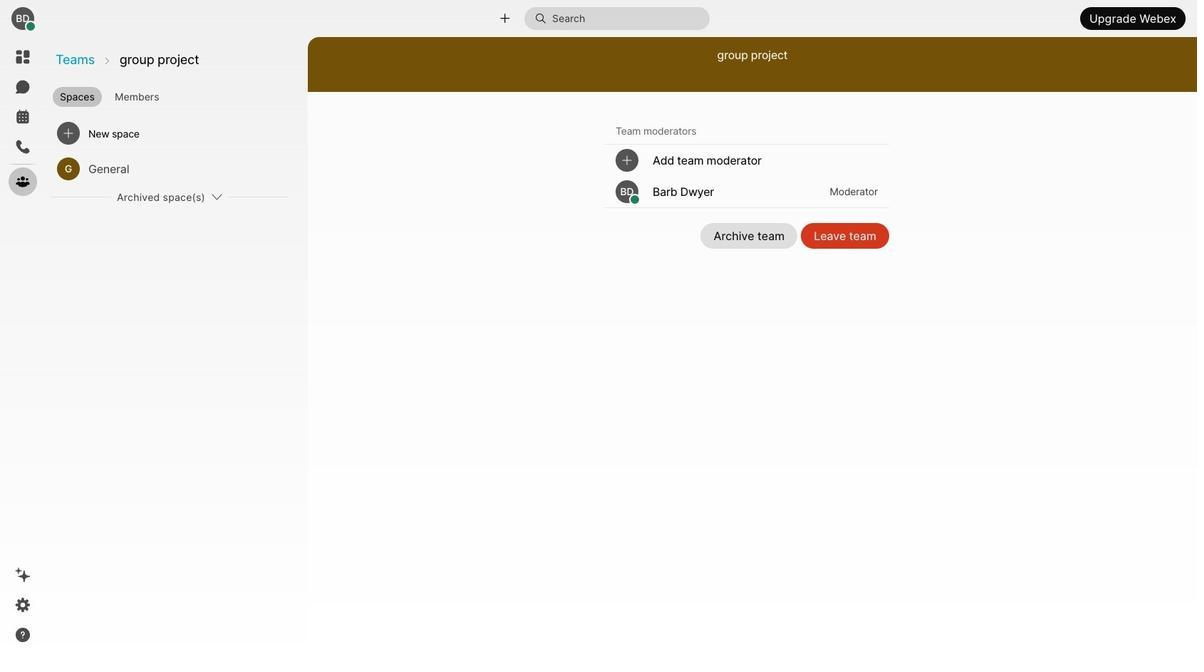 Task type: describe. For each thing, give the bounding box(es) containing it.
team moderators list
[[604, 145, 889, 208]]

add team moderator list item
[[604, 145, 889, 176]]

webex tab list
[[9, 43, 37, 196]]



Task type: locate. For each thing, give the bounding box(es) containing it.
general list item
[[51, 151, 288, 187]]

list item
[[51, 115, 288, 151]]

arrow down_16 image
[[211, 191, 222, 202]]

tab list
[[50, 81, 306, 108]]

barb dwyer list item
[[604, 176, 889, 207]]

navigation
[[0, 37, 46, 662]]



Task type: vqa. For each thing, say whether or not it's contained in the screenshot.
"ACCESSIBILITY" "tab"
no



